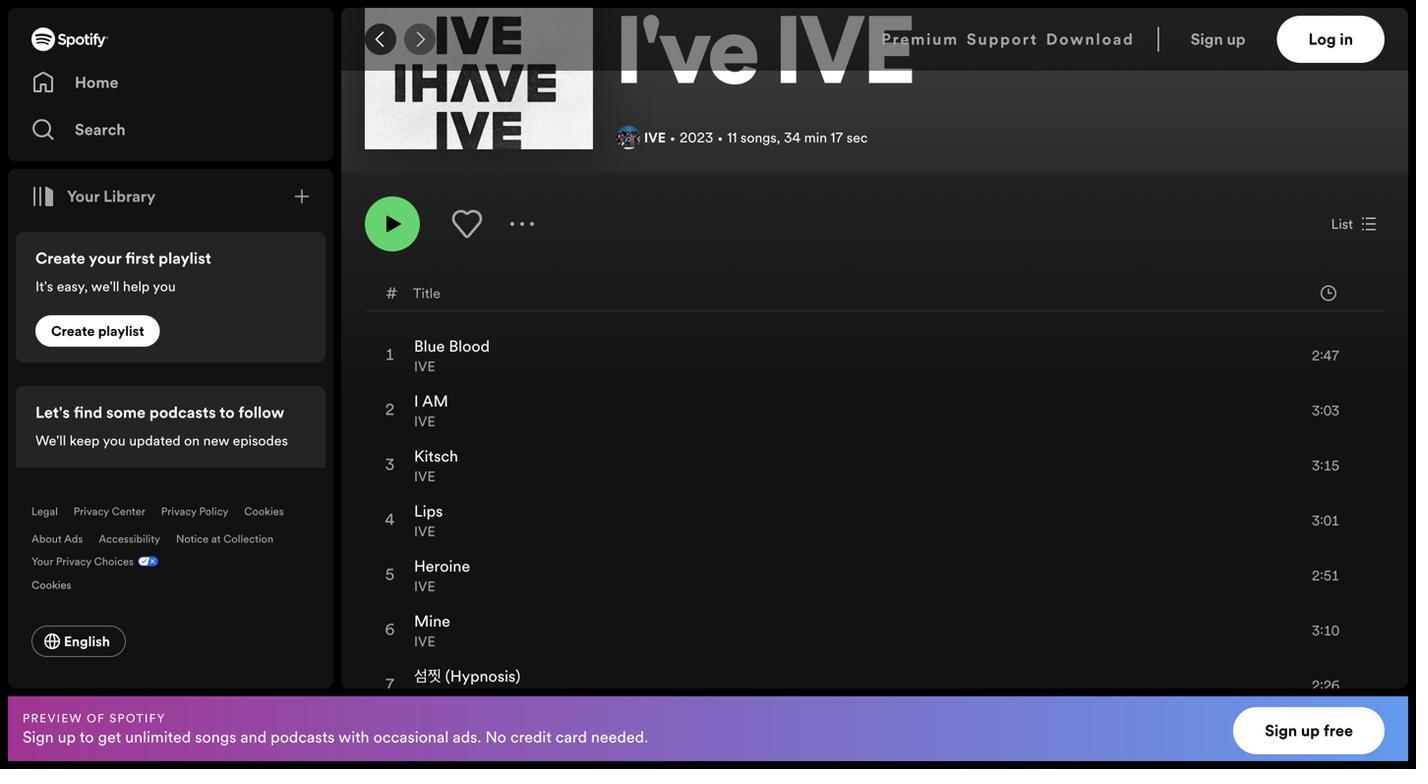 Task type: locate. For each thing, give the bounding box(es) containing it.
up inside top bar and user menu element
[[1227, 29, 1246, 50]]

0 horizontal spatial you
[[103, 432, 126, 450]]

find
[[74, 402, 102, 424]]

cookies link
[[244, 504, 284, 519], [31, 573, 87, 595]]

0 horizontal spatial to
[[79, 727, 94, 749]]

kitsch ive
[[414, 446, 458, 486]]

0 horizontal spatial songs
[[195, 727, 236, 749]]

your for your library
[[67, 186, 100, 207]]

ive link up mine
[[414, 578, 435, 596]]

to up the new
[[219, 402, 235, 424]]

keep
[[70, 432, 100, 450]]

0 vertical spatial to
[[219, 402, 235, 424]]

3:01
[[1312, 512, 1339, 531]]

podcasts
[[149, 402, 216, 424], [271, 727, 335, 749]]

we'll
[[91, 277, 119, 296]]

0 horizontal spatial up
[[58, 727, 76, 749]]

playlist down help
[[98, 322, 144, 341]]

playlist inside create your first playlist it's easy, we'll help you
[[158, 248, 211, 269]]

0 vertical spatial you
[[153, 277, 176, 296]]

your
[[89, 248, 121, 269]]

blood
[[449, 336, 490, 357]]

lips
[[414, 501, 443, 523]]

blue blood ive
[[414, 336, 490, 376]]

podcasts inside let's find some podcasts to follow we'll keep you updated on new episodes
[[149, 402, 216, 424]]

your privacy choices button
[[31, 555, 134, 569]]

i've ive
[[617, 12, 915, 107]]

follow
[[238, 402, 284, 424]]

get
[[98, 727, 121, 749]]

create
[[35, 248, 85, 269], [51, 322, 95, 341]]

home
[[75, 72, 118, 93]]

log
[[1309, 29, 1336, 50]]

0 horizontal spatial podcasts
[[149, 402, 216, 424]]

ive inside "blue blood ive"
[[414, 357, 435, 376]]

create inside create playlist button
[[51, 322, 95, 341]]

3:15
[[1312, 457, 1339, 475]]

credit
[[510, 727, 552, 749]]

ive up mine
[[414, 578, 435, 596]]

ive inside heroine ive
[[414, 578, 435, 596]]

card
[[556, 727, 587, 749]]

ive link up 'occasional'
[[414, 688, 435, 707]]

0 horizontal spatial cookies
[[31, 578, 71, 593]]

playlist inside button
[[98, 322, 144, 341]]

0 vertical spatial cookies link
[[244, 504, 284, 519]]

cookies for the left "cookies" link
[[31, 578, 71, 593]]

create up easy,
[[35, 248, 85, 269]]

1 vertical spatial cookies link
[[31, 573, 87, 595]]

mine link
[[414, 611, 450, 633]]

privacy up ads on the left of page
[[74, 504, 109, 519]]

and
[[240, 727, 267, 749]]

2:26 cell
[[1267, 660, 1367, 713]]

up left log
[[1227, 29, 1246, 50]]

up
[[1227, 29, 1246, 50], [1301, 721, 1320, 742], [58, 727, 76, 749]]

you right help
[[153, 277, 176, 296]]

occasional
[[373, 727, 449, 749]]

your down about
[[31, 555, 53, 569]]

up left of
[[58, 727, 76, 749]]

sign up free button
[[1233, 708, 1385, 755]]

legal
[[31, 504, 58, 519]]

songs right 11
[[740, 128, 777, 147]]

1 horizontal spatial podcasts
[[271, 727, 335, 749]]

sign for sign up free
[[1265, 721, 1297, 742]]

ive inside 섬찟 (hypnosis) ive
[[414, 688, 435, 707]]

cookies up collection
[[244, 504, 284, 519]]

1 vertical spatial cookies
[[31, 578, 71, 593]]

go back image
[[373, 31, 388, 47]]

it's
[[35, 277, 53, 296]]

sign
[[1191, 29, 1223, 50], [1265, 721, 1297, 742], [23, 727, 54, 749]]

duration image
[[1321, 286, 1336, 301]]

2 horizontal spatial up
[[1301, 721, 1320, 742]]

you inside create your first playlist it's easy, we'll help you
[[153, 277, 176, 296]]

notice
[[176, 532, 209, 547]]

up left free at bottom
[[1301, 721, 1320, 742]]

cookies down your privacy choices
[[31, 578, 71, 593]]

2 horizontal spatial sign
[[1265, 721, 1297, 742]]

heroine link
[[414, 556, 470, 578]]

0 horizontal spatial cookies link
[[31, 573, 87, 595]]

podcasts up on
[[149, 402, 216, 424]]

privacy policy
[[161, 504, 228, 519]]

0 vertical spatial podcasts
[[149, 402, 216, 424]]

ive right ive image
[[644, 128, 666, 147]]

ive link for mine
[[414, 633, 435, 651]]

up for sign up
[[1227, 29, 1246, 50]]

ive link for lips
[[414, 523, 435, 541]]

0 vertical spatial create
[[35, 248, 85, 269]]

ive link up i am 'link'
[[414, 357, 435, 376]]

privacy policy link
[[161, 504, 228, 519]]

0 vertical spatial cookies
[[244, 504, 284, 519]]

on
[[184, 432, 200, 450]]

cookies link up collection
[[244, 504, 284, 519]]

to left get
[[79, 727, 94, 749]]

to
[[219, 402, 235, 424], [79, 727, 94, 749]]

main element
[[8, 8, 333, 689]]

sign inside top bar and user menu element
[[1191, 29, 1223, 50]]

duration element
[[1321, 286, 1336, 301]]

your for your privacy choices
[[31, 555, 53, 569]]

collection
[[223, 532, 274, 547]]

create inside create your first playlist it's easy, we'll help you
[[35, 248, 85, 269]]

ive link up heroine
[[414, 523, 435, 541]]

2:47 cell
[[1267, 329, 1367, 383]]

1 horizontal spatial your
[[67, 186, 100, 207]]

songs left "and"
[[195, 727, 236, 749]]

your left library
[[67, 186, 100, 207]]

you
[[153, 277, 176, 296], [103, 432, 126, 450]]

songs
[[740, 128, 777, 147], [195, 727, 236, 749]]

create down easy,
[[51, 322, 95, 341]]

ive link
[[644, 128, 666, 147], [414, 357, 435, 376], [414, 413, 435, 431], [414, 468, 435, 486], [414, 523, 435, 541], [414, 578, 435, 596], [414, 633, 435, 651], [414, 688, 435, 707]]

0 horizontal spatial your
[[31, 555, 53, 569]]

support button
[[967, 16, 1038, 63]]

playlist right first at the left top
[[158, 248, 211, 269]]

premium button
[[881, 16, 959, 63]]

download
[[1046, 29, 1135, 50]]

sign for sign up
[[1191, 29, 1223, 50]]

ive link up "lips"
[[414, 468, 435, 486]]

ive up 17
[[776, 12, 915, 107]]

podcasts right "and"
[[271, 727, 335, 749]]

ive up 섬찟
[[414, 633, 435, 651]]

1 horizontal spatial to
[[219, 402, 235, 424]]

ive up 'occasional'
[[414, 688, 435, 707]]

ive up "lips"
[[414, 468, 435, 486]]

ive up i am 'link'
[[414, 357, 435, 376]]

1 vertical spatial playlist
[[98, 322, 144, 341]]

create for your
[[35, 248, 85, 269]]

ive link right ive image
[[644, 128, 666, 147]]

go forward image
[[412, 31, 428, 47]]

you inside let's find some podcasts to follow we'll keep you updated on new episodes
[[103, 432, 126, 450]]

create your first playlist it's easy, we'll help you
[[35, 248, 211, 296]]

1 vertical spatial you
[[103, 432, 126, 450]]

ive up kitsch
[[414, 413, 435, 431]]

download button
[[1046, 16, 1135, 63]]

1 horizontal spatial cookies
[[244, 504, 284, 519]]

english button
[[31, 626, 126, 658]]

1 vertical spatial songs
[[195, 727, 236, 749]]

songs inside preview of spotify sign up to get unlimited songs and podcasts with occasional ads. no credit card needed.
[[195, 727, 236, 749]]

i've ive grid
[[342, 275, 1407, 770]]

sign inside preview of spotify sign up to get unlimited songs and podcasts with occasional ads. no credit card needed.
[[23, 727, 54, 749]]

spotify
[[109, 711, 166, 727]]

your inside button
[[67, 186, 100, 207]]

privacy for privacy policy
[[161, 504, 196, 519]]

ads
[[64, 532, 83, 547]]

0 vertical spatial your
[[67, 186, 100, 207]]

accessibility link
[[99, 532, 160, 547]]

you right keep
[[103, 432, 126, 450]]

privacy
[[74, 504, 109, 519], [161, 504, 196, 519], [56, 555, 91, 569]]

privacy for privacy center
[[74, 504, 109, 519]]

ive up heroine
[[414, 523, 435, 541]]

,
[[777, 128, 780, 147]]

1 vertical spatial create
[[51, 322, 95, 341]]

1 horizontal spatial you
[[153, 277, 176, 296]]

# column header
[[386, 276, 397, 311]]

ive link up 섬찟
[[414, 633, 435, 651]]

cookies
[[244, 504, 284, 519], [31, 578, 71, 593]]

cookies link down your privacy choices
[[31, 573, 87, 595]]

1 vertical spatial to
[[79, 727, 94, 749]]

podcasts inside preview of spotify sign up to get unlimited songs and podcasts with occasional ads. no credit card needed.
[[271, 727, 335, 749]]

kitsch link
[[414, 446, 458, 468]]

heroine ive
[[414, 556, 470, 596]]

0 horizontal spatial playlist
[[98, 322, 144, 341]]

spotify image
[[31, 28, 108, 51]]

you for first
[[153, 277, 176, 296]]

preview of spotify sign up to get unlimited songs and podcasts with occasional ads. no credit card needed.
[[23, 711, 648, 749]]

about ads
[[31, 532, 83, 547]]

am
[[422, 391, 448, 413]]

0 vertical spatial playlist
[[158, 248, 211, 269]]

1 horizontal spatial up
[[1227, 29, 1246, 50]]

ive inside 'i am ive'
[[414, 413, 435, 431]]

help
[[123, 277, 150, 296]]

1 horizontal spatial sign
[[1191, 29, 1223, 50]]

ive link up kitsch
[[414, 413, 435, 431]]

your privacy choices
[[31, 555, 134, 569]]

0 vertical spatial songs
[[740, 128, 777, 147]]

create for playlist
[[51, 322, 95, 341]]

some
[[106, 402, 146, 424]]

support
[[967, 29, 1038, 50]]

ads.
[[453, 727, 481, 749]]

1 horizontal spatial playlist
[[158, 248, 211, 269]]

english
[[64, 633, 110, 651]]

#
[[386, 283, 397, 304]]

privacy up the notice
[[161, 504, 196, 519]]

needed.
[[591, 727, 648, 749]]

3:03
[[1312, 402, 1339, 420]]

1 horizontal spatial songs
[[740, 128, 777, 147]]

notice at collection
[[176, 532, 274, 547]]

1 vertical spatial podcasts
[[271, 727, 335, 749]]

0 horizontal spatial sign
[[23, 727, 54, 749]]

1 vertical spatial your
[[31, 555, 53, 569]]



Task type: vqa. For each thing, say whether or not it's contained in the screenshot.
(Do
no



Task type: describe. For each thing, give the bounding box(es) containing it.
up for sign up free
[[1301, 721, 1320, 742]]

premium
[[881, 29, 959, 50]]

cookies for the right "cookies" link
[[244, 504, 284, 519]]

episodes
[[233, 432, 288, 450]]

List button
[[1323, 208, 1385, 240]]

ive inside lips ive
[[414, 523, 435, 541]]

ive link for i am
[[414, 413, 435, 431]]

sec
[[847, 128, 868, 147]]

create playlist button
[[35, 316, 160, 347]]

legal link
[[31, 504, 58, 519]]

privacy center
[[74, 504, 145, 519]]

top bar and user menu element
[[341, 8, 1408, 71]]

center
[[112, 504, 145, 519]]

log in
[[1309, 29, 1353, 50]]

premium support download
[[881, 29, 1135, 50]]

ive link for blue blood
[[414, 357, 435, 376]]

you for some
[[103, 432, 126, 450]]

2023
[[680, 128, 713, 147]]

섬찟 (hypnosis) link
[[414, 666, 520, 688]]

unlimited
[[125, 727, 191, 749]]

search link
[[31, 110, 310, 149]]

blue blood link
[[414, 336, 490, 357]]

of
[[87, 711, 105, 727]]

free
[[1324, 721, 1353, 742]]

ive link for heroine
[[414, 578, 435, 596]]

2:26
[[1312, 677, 1339, 696]]

about ads link
[[31, 532, 83, 547]]

lips ive
[[414, 501, 443, 541]]

lips link
[[414, 501, 443, 523]]

blue
[[414, 336, 445, 357]]

i've ive image
[[365, 0, 593, 149]]

privacy center link
[[74, 504, 145, 519]]

sign up free
[[1265, 721, 1353, 742]]

i
[[414, 391, 419, 413]]

11
[[727, 128, 737, 147]]

kitsch
[[414, 446, 458, 468]]

3:10
[[1312, 622, 1339, 641]]

ive link for kitsch
[[414, 468, 435, 486]]

about
[[31, 532, 62, 547]]

list
[[1331, 215, 1353, 234]]

11 songs , 34 min 17 sec
[[727, 128, 868, 147]]

up inside preview of spotify sign up to get unlimited songs and podcasts with occasional ads. no credit card needed.
[[58, 727, 76, 749]]

2:51
[[1312, 567, 1339, 586]]

섬찟 (hypnosis) ive
[[414, 666, 520, 707]]

title
[[413, 284, 440, 303]]

1 horizontal spatial cookies link
[[244, 504, 284, 519]]

ive inside kitsch ive
[[414, 468, 435, 486]]

preview
[[23, 711, 83, 727]]

heroine
[[414, 556, 470, 578]]

i've
[[617, 12, 759, 107]]

new
[[203, 432, 229, 450]]

library
[[103, 186, 155, 207]]

accessibility
[[99, 532, 160, 547]]

# row
[[366, 276, 1384, 312]]

to inside let's find some podcasts to follow we'll keep you updated on new episodes
[[219, 402, 235, 424]]

your library
[[67, 186, 155, 207]]

섬찟
[[414, 666, 441, 688]]

ive inside mine ive
[[414, 633, 435, 651]]

(hypnosis)
[[445, 666, 520, 688]]

choices
[[94, 555, 134, 569]]

34
[[784, 128, 801, 147]]

sign up
[[1191, 29, 1246, 50]]

ive image
[[617, 126, 640, 149]]

i am link
[[414, 391, 448, 413]]

first
[[125, 248, 155, 269]]

with
[[338, 727, 369, 749]]

no
[[485, 727, 506, 749]]

let's
[[35, 402, 70, 424]]

easy,
[[57, 277, 88, 296]]

at
[[211, 532, 221, 547]]

policy
[[199, 504, 228, 519]]

2:47
[[1312, 347, 1339, 365]]

we'll
[[35, 432, 66, 450]]

ive link for 섬찟 (hypnosis)
[[414, 688, 435, 707]]

home link
[[31, 63, 310, 102]]

min
[[804, 128, 827, 147]]

mine ive
[[414, 611, 450, 651]]

your library button
[[24, 177, 163, 216]]

i am ive
[[414, 391, 448, 431]]

let's find some podcasts to follow we'll keep you updated on new episodes
[[35, 402, 288, 450]]

updated
[[129, 432, 181, 450]]

california consumer privacy act (ccpa) opt-out icon image
[[134, 555, 158, 573]]

to inside preview of spotify sign up to get unlimited songs and podcasts with occasional ads. no credit card needed.
[[79, 727, 94, 749]]

privacy down ads on the left of page
[[56, 555, 91, 569]]

mine
[[414, 611, 450, 633]]



